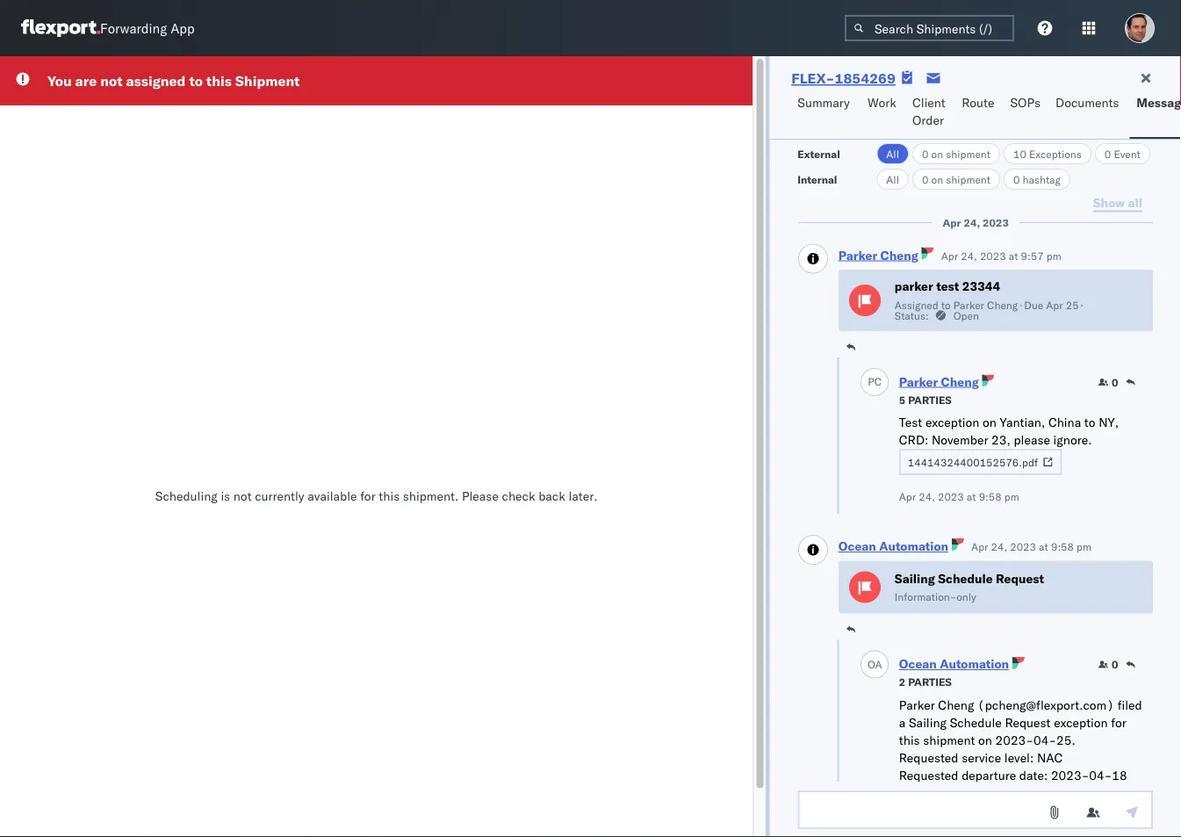Task type: locate. For each thing, give the bounding box(es) containing it.
exception
[[925, 415, 979, 430], [1054, 715, 1108, 730]]

schedule
[[938, 571, 993, 586], [950, 715, 1002, 730]]

10 exceptions
[[1013, 147, 1082, 160]]

parker cheng (pcheng@flexport.com) filed a sailing schedule request exception for this shipment on 2023-04-25. requested service level: nac
[[899, 697, 1142, 765]]

automation up 2 parties button
[[940, 657, 1009, 672]]

shipment up service
[[923, 732, 975, 748]]

sailing inside parker cheng (pcheng@flexport.com) filed a sailing schedule request exception for this shipment on 2023-04-25. requested service level: nac
[[909, 715, 946, 730]]

exceptions
[[1029, 147, 1082, 160]]

request
[[996, 571, 1044, 586], [1005, 715, 1050, 730]]

1 vertical spatial exception
[[1054, 715, 1108, 730]]

hashtag
[[1023, 173, 1061, 186]]

flex-1854269 link
[[792, 69, 896, 87]]

1 requested from the top
[[899, 750, 958, 765]]

this down a
[[899, 732, 920, 748]]

pm for sailing schedule request
[[1076, 541, 1091, 554]]

flex-1854269
[[792, 69, 896, 87]]

0 vertical spatial pm
[[1046, 249, 1061, 263]]

cheng
[[880, 248, 918, 263], [987, 299, 1018, 312], [941, 374, 979, 390], [938, 697, 974, 713]]

0 vertical spatial parker cheng
[[838, 248, 918, 263]]

0 vertical spatial request
[[996, 571, 1044, 586]]

1 vertical spatial automation
[[940, 657, 1009, 672]]

for down filed
[[1111, 715, 1126, 730]]

0 horizontal spatial exception
[[925, 415, 979, 430]]

24, up 'apr 24, 2023 at 9:57 pm'
[[963, 216, 980, 230]]

0 vertical spatial 2023-
[[995, 732, 1033, 748]]

1 vertical spatial not
[[233, 488, 252, 503]]

0 vertical spatial not
[[100, 72, 123, 90]]

shipment
[[946, 147, 991, 160], [946, 173, 991, 186], [923, 732, 975, 748]]

2023 up 'apr 24, 2023 at 9:57 pm'
[[982, 216, 1009, 230]]

1 vertical spatial sailing
[[909, 715, 946, 730]]

apr up 'apr 24, 2023 at 9:57 pm'
[[942, 216, 961, 230]]

to left ny, in the right of the page
[[1084, 415, 1095, 430]]

sailing right a
[[909, 715, 946, 730]]

1 vertical spatial shipment
[[946, 173, 991, 186]]

parties right 2
[[908, 676, 951, 689]]

0 vertical spatial shipment
[[946, 147, 991, 160]]

open
[[953, 309, 979, 322]]

ocean automation up 2 parties button
[[899, 657, 1009, 672]]

automation
[[879, 539, 948, 554], [940, 657, 1009, 672]]

ny,
[[1098, 415, 1118, 430]]

exception up november
[[925, 415, 979, 430]]

0 vertical spatial schedule
[[938, 571, 993, 586]]

0 horizontal spatial at
[[966, 490, 976, 503]]

2 0 button from the top
[[1098, 658, 1118, 672]]

0 horizontal spatial 04-
[[1033, 732, 1056, 748]]

0 vertical spatial 04-
[[1033, 732, 1056, 748]]

shipment inside parker cheng (pcheng@flexport.com) filed a sailing schedule request exception for this shipment on 2023-04-25. requested service level: nac
[[923, 732, 975, 748]]

all button
[[877, 143, 909, 164], [877, 169, 909, 190]]

apr
[[942, 216, 961, 230], [941, 249, 958, 263], [1046, 299, 1063, 312], [899, 490, 916, 503], [971, 541, 988, 554]]

1 all from the top
[[886, 147, 899, 160]]

client
[[913, 95, 946, 110]]

04-
[[1033, 732, 1056, 748], [1089, 768, 1112, 783]]

0 button for yantian,
[[1098, 375, 1118, 390]]

1 vertical spatial all
[[886, 173, 899, 186]]

2 vertical spatial at
[[1039, 541, 1048, 554]]

0 vertical spatial 9:58
[[979, 490, 1001, 503]]

please
[[462, 488, 499, 503]]

requested inside parker cheng (pcheng@flexport.com) filed a sailing schedule request exception for this shipment on 2023-04-25. requested service level: nac
[[899, 750, 958, 765]]

apr 24, 2023 at 9:58 pm
[[899, 490, 1019, 503], [971, 541, 1091, 554]]

1854269
[[835, 69, 896, 87]]

event
[[1114, 147, 1141, 160]]

1 vertical spatial parties
[[908, 676, 951, 689]]

0 on shipment for 10
[[922, 147, 991, 160]]

client order button
[[906, 87, 955, 139]]

1 vertical spatial 2023-
[[1051, 768, 1089, 783]]

0 button up ny, in the right of the page
[[1098, 375, 1118, 390]]

yantian,
[[1000, 415, 1045, 430]]

0 horizontal spatial 9:58
[[979, 490, 1001, 503]]

1 vertical spatial for
[[1111, 715, 1126, 730]]

0 button up filed
[[1098, 658, 1118, 672]]

shipment
[[235, 72, 300, 90]]

apr 24, 2023 at 9:58 pm up sailing schedule request information-only
[[971, 541, 1091, 554]]

1 horizontal spatial 04-
[[1089, 768, 1112, 783]]

are
[[75, 72, 97, 90]]

parties for ocean
[[908, 676, 951, 689]]

0 vertical spatial exception
[[925, 415, 979, 430]]

2 horizontal spatial pm
[[1076, 541, 1091, 554]]

1 horizontal spatial 9:58
[[1051, 541, 1074, 554]]

1 vertical spatial 0 on shipment
[[922, 173, 991, 186]]

not for is
[[233, 488, 252, 503]]

Search Shipments (/) text field
[[845, 15, 1014, 41]]

1 horizontal spatial not
[[233, 488, 252, 503]]

messag button
[[1130, 87, 1181, 139]]

to
[[189, 72, 203, 90], [941, 299, 951, 312], [1084, 415, 1095, 430]]

0 vertical spatial ocean automation button
[[838, 539, 948, 554]]

cheng up 5 parties button
[[941, 374, 979, 390]]

1 vertical spatial parker cheng button
[[899, 374, 979, 390]]

1 vertical spatial to
[[941, 299, 951, 312]]

0 vertical spatial sailing
[[894, 571, 935, 586]]

0 on shipment down order
[[922, 147, 991, 160]]

0 vertical spatial 0 button
[[1098, 375, 1118, 390]]

2023 up 23344
[[980, 249, 1006, 263]]

0 vertical spatial all
[[886, 147, 899, 160]]

0 vertical spatial at
[[1009, 249, 1018, 263]]

1 vertical spatial pm
[[1004, 490, 1019, 503]]

0 vertical spatial 0 on shipment
[[922, 147, 991, 160]]

schedule up only
[[938, 571, 993, 586]]

automation up information-
[[879, 539, 948, 554]]

0 horizontal spatial for
[[360, 488, 376, 503]]

parker cheng for the topmost parker cheng button
[[838, 248, 918, 263]]

you
[[47, 72, 72, 90]]

request inside parker cheng (pcheng@flexport.com) filed a sailing schedule request exception for this shipment on 2023-04-25. requested service level: nac
[[1005, 715, 1050, 730]]

2023- inside parker cheng (pcheng@flexport.com) filed a sailing schedule request exception for this shipment on 2023-04-25. requested service level: nac
[[995, 732, 1033, 748]]

2023
[[982, 216, 1009, 230], [980, 249, 1006, 263], [938, 490, 964, 503], [1010, 541, 1036, 554]]

2 all from the top
[[886, 173, 899, 186]]

2 vertical spatial to
[[1084, 415, 1095, 430]]

not for are
[[100, 72, 123, 90]]

cheng inside parker cheng (pcheng@flexport.com) filed a sailing schedule request exception for this shipment on 2023-04-25. requested service level: nac
[[938, 697, 974, 713]]

1 horizontal spatial 2023-
[[1051, 768, 1089, 783]]

order
[[913, 112, 944, 128]]

this left shipment at the top of page
[[206, 72, 232, 90]]

2023- down nac on the right bottom of the page
[[1051, 768, 1089, 783]]

1 horizontal spatial this
[[379, 488, 400, 503]]

shipment up apr 24, 2023
[[946, 173, 991, 186]]

2 vertical spatial shipment
[[923, 732, 975, 748]]

1 parties from the top
[[908, 393, 951, 407]]

2 parties from the top
[[908, 676, 951, 689]]

all
[[886, 147, 899, 160], [886, 173, 899, 186]]

parker cheng button up 5 parties button
[[899, 374, 979, 390]]

2 parties
[[899, 676, 951, 689]]

test exception on yantian, china to ny, crd: november 23, please ignore.
[[899, 415, 1118, 448]]

2 vertical spatial this
[[899, 732, 920, 748]]

on down order
[[931, 147, 943, 160]]

1 vertical spatial this
[[379, 488, 400, 503]]

this
[[206, 72, 232, 90], [379, 488, 400, 503], [899, 732, 920, 748]]

parker cheng up "parker"
[[838, 248, 918, 263]]

route
[[962, 95, 995, 110]]

2023 down 14414324400152576.pdf
[[938, 490, 964, 503]]

sailing up information-
[[894, 571, 935, 586]]

24,
[[963, 216, 980, 230], [961, 249, 977, 263], [918, 490, 935, 503], [991, 541, 1007, 554]]

on up 23,
[[982, 415, 996, 430]]

for right available
[[360, 488, 376, 503]]

you are not assigned to this shipment
[[47, 72, 300, 90]]

shipment down the 'route' button
[[946, 147, 991, 160]]

2 vertical spatial pm
[[1076, 541, 1091, 554]]

ignore.
[[1053, 433, 1092, 448]]

1 horizontal spatial at
[[1009, 249, 1018, 263]]

parker test 23344
[[894, 279, 1000, 294]]

25
[[1066, 299, 1079, 312]]

0 vertical spatial automation
[[879, 539, 948, 554]]

1 horizontal spatial ocean
[[899, 657, 937, 672]]

ocean automation up information-
[[838, 539, 948, 554]]

shipment for 10
[[946, 147, 991, 160]]

1 vertical spatial apr 24, 2023 at 9:58 pm
[[971, 541, 1091, 554]]

apr left 25
[[1046, 299, 1063, 312]]

0 vertical spatial this
[[206, 72, 232, 90]]

18
[[1112, 768, 1127, 783]]

at down 14414324400152576.pdf
[[966, 490, 976, 503]]

at up sailing schedule request information-only
[[1039, 541, 1048, 554]]

0 horizontal spatial to
[[189, 72, 203, 90]]

not right are
[[100, 72, 123, 90]]

1 vertical spatial requested
[[899, 768, 958, 783]]

2 all button from the top
[[877, 169, 909, 190]]

2 horizontal spatial this
[[899, 732, 920, 748]]

2 requested from the top
[[899, 768, 958, 783]]

ocean
[[838, 539, 876, 554], [899, 657, 937, 672]]

not right 'is'
[[233, 488, 252, 503]]

1 vertical spatial parker cheng
[[899, 374, 979, 390]]

parker
[[838, 248, 877, 263], [953, 299, 984, 312], [899, 374, 938, 390], [899, 697, 935, 713]]

0 on shipment up apr 24, 2023
[[922, 173, 991, 186]]

ocean automation button up information-
[[838, 539, 948, 554]]

2 horizontal spatial at
[[1039, 541, 1048, 554]]

0
[[922, 147, 929, 160], [1105, 147, 1111, 160], [922, 173, 929, 186], [1013, 173, 1020, 186], [1112, 376, 1118, 389], [1112, 658, 1118, 671]]

24, up 23344
[[961, 249, 977, 263]]

apr 24, 2023 at 9:58 pm down 14414324400152576.pdf
[[899, 490, 1019, 503]]

test
[[936, 279, 959, 294]]

cheng down 2 parties
[[938, 697, 974, 713]]

to right assigned
[[189, 72, 203, 90]]

flexport. image
[[21, 19, 100, 37]]

0 vertical spatial ocean automation
[[838, 539, 948, 554]]

0 horizontal spatial ocean
[[838, 539, 876, 554]]

2 0 on shipment from the top
[[922, 173, 991, 186]]

on up apr 24, 2023
[[931, 173, 943, 186]]

1 vertical spatial 0 button
[[1098, 658, 1118, 672]]

0 on shipment for 0
[[922, 173, 991, 186]]

04- up nac on the right bottom of the page
[[1033, 732, 1056, 748]]

2023- up level:
[[995, 732, 1033, 748]]

2023 up sailing schedule request information-only
[[1010, 541, 1036, 554]]

None text field
[[798, 790, 1153, 829]]

0 horizontal spatial not
[[100, 72, 123, 90]]

1 0 on shipment from the top
[[922, 147, 991, 160]]

schedule inside parker cheng (pcheng@flexport.com) filed a sailing schedule request exception for this shipment on 2023-04-25. requested service level: nac
[[950, 715, 1002, 730]]

1 vertical spatial 9:58
[[1051, 541, 1074, 554]]

1 horizontal spatial pm
[[1046, 249, 1061, 263]]

to down the parker test 23344
[[941, 299, 951, 312]]

1 horizontal spatial exception
[[1054, 715, 1108, 730]]

parker cheng up 5 parties button
[[899, 374, 979, 390]]

0 horizontal spatial 2023-
[[995, 732, 1033, 748]]

exception up 25.
[[1054, 715, 1108, 730]]

parties
[[908, 393, 951, 407], [908, 676, 951, 689]]

2 horizontal spatial to
[[1084, 415, 1095, 430]]

parker cheng button up "parker"
[[838, 248, 918, 263]]

04- right date:
[[1089, 768, 1112, 783]]

this left shipment. at the bottom of the page
[[379, 488, 400, 503]]

0 vertical spatial all button
[[877, 143, 909, 164]]

1 vertical spatial all button
[[877, 169, 909, 190]]

request inside sailing schedule request information-only
[[996, 571, 1044, 586]]

1 vertical spatial request
[[1005, 715, 1050, 730]]

0 on shipment
[[922, 147, 991, 160], [922, 173, 991, 186]]

not
[[100, 72, 123, 90], [233, 488, 252, 503]]

0 button
[[1098, 375, 1118, 390], [1098, 658, 1118, 672]]

parker cheng button
[[838, 248, 918, 263], [899, 374, 979, 390]]

on up service
[[978, 732, 992, 748]]

9:58
[[979, 490, 1001, 503], [1051, 541, 1074, 554]]

0 vertical spatial parties
[[908, 393, 951, 407]]

ocean automation button up 2 parties button
[[899, 657, 1009, 672]]

schedule up service
[[950, 715, 1002, 730]]

1 0 button from the top
[[1098, 375, 1118, 390]]

ocean automation
[[838, 539, 948, 554], [899, 657, 1009, 672]]

(pcheng@flexport.com)
[[977, 697, 1114, 713]]

0 vertical spatial ocean
[[838, 539, 876, 554]]

at left 9:57
[[1009, 249, 1018, 263]]

parties right 5 at right top
[[908, 393, 951, 407]]

1 all button from the top
[[877, 143, 909, 164]]

0 hashtag
[[1013, 173, 1061, 186]]

1 horizontal spatial for
[[1111, 715, 1126, 730]]

0 vertical spatial requested
[[899, 750, 958, 765]]

1 vertical spatial schedule
[[950, 715, 1002, 730]]



Task type: describe. For each thing, give the bounding box(es) containing it.
2 parties button
[[899, 674, 951, 689]]

scheduling
[[155, 488, 218, 503]]

0 horizontal spatial this
[[206, 72, 232, 90]]

cheng up "parker"
[[880, 248, 918, 263]]

please
[[1013, 433, 1050, 448]]

p
[[868, 375, 874, 389]]

at for cheng
[[1009, 249, 1018, 263]]

filed
[[1117, 697, 1142, 713]]

exception inside parker cheng (pcheng@flexport.com) filed a sailing schedule request exception for this shipment on 2023-04-25. requested service level: nac
[[1054, 715, 1108, 730]]

1 vertical spatial ocean
[[899, 657, 937, 672]]

pm for parker test 23344
[[1046, 249, 1061, 263]]

exception inside test exception on yantian, china to ny, crd: november 23, please ignore.
[[925, 415, 979, 430]]

messag
[[1137, 95, 1181, 110]]

parties for parker
[[908, 393, 951, 407]]

5 parties
[[899, 393, 951, 407]]

forwarding
[[100, 20, 167, 36]]

a
[[875, 658, 882, 671]]

23,
[[991, 433, 1010, 448]]

1 vertical spatial 04-
[[1089, 768, 1112, 783]]

available
[[308, 488, 357, 503]]

0 vertical spatial apr 24, 2023 at 9:58 pm
[[899, 490, 1019, 503]]

to inside test exception on yantian, china to ny, crd: november 23, please ignore.
[[1084, 415, 1095, 430]]

apr 24, 2023
[[942, 216, 1009, 230]]

0 vertical spatial for
[[360, 488, 376, 503]]

departure
[[961, 768, 1016, 783]]

parker
[[894, 279, 933, 294]]

assigned
[[126, 72, 186, 90]]

app
[[171, 20, 195, 36]]

1 horizontal spatial to
[[941, 299, 951, 312]]

24, up sailing schedule request information-only
[[991, 541, 1007, 554]]

internal
[[798, 173, 837, 186]]

on inside parker cheng (pcheng@flexport.com) filed a sailing schedule request exception for this shipment on 2023-04-25. requested service level: nac
[[978, 732, 992, 748]]

0 horizontal spatial pm
[[1004, 490, 1019, 503]]

all button for external
[[877, 143, 909, 164]]

14414324400152576.pdf
[[908, 456, 1038, 469]]

shipment.
[[403, 488, 459, 503]]

all for external
[[886, 147, 899, 160]]

cheng down 23344
[[987, 299, 1018, 312]]

work
[[868, 95, 897, 110]]

all button for internal
[[877, 169, 909, 190]]

requested departure date: 2023-04-18
[[899, 768, 1127, 783]]

this inside parker cheng (pcheng@flexport.com) filed a sailing schedule request exception for this shipment on 2023-04-25. requested service level: nac
[[899, 732, 920, 748]]

check
[[502, 488, 535, 503]]

summary button
[[791, 87, 861, 139]]

route button
[[955, 87, 1003, 139]]

1 vertical spatial ocean automation
[[899, 657, 1009, 672]]

date:
[[1019, 768, 1048, 783]]

5 parties button
[[899, 392, 951, 407]]

information-
[[894, 591, 956, 604]]

summary
[[798, 95, 850, 110]]

parker inside parker cheng (pcheng@flexport.com) filed a sailing schedule request exception for this shipment on 2023-04-25. requested service level: nac
[[899, 697, 935, 713]]

work button
[[861, 87, 906, 139]]

scheduling is not currently available for this shipment. please check back later.
[[155, 488, 598, 503]]

14414324400152576.pdf link
[[908, 456, 1053, 469]]

10
[[1013, 147, 1027, 160]]

apr up test
[[941, 249, 958, 263]]

assigned to parker cheng due apr 25
[[894, 299, 1079, 312]]

sops button
[[1003, 87, 1049, 139]]

is
[[221, 488, 230, 503]]

crd:
[[899, 433, 928, 448]]

0 button for filed
[[1098, 658, 1118, 672]]

assigned
[[894, 299, 938, 312]]

5
[[899, 393, 905, 407]]

1 vertical spatial ocean automation button
[[899, 657, 1009, 672]]

c
[[874, 375, 882, 389]]

0 event
[[1105, 147, 1141, 160]]

external
[[798, 147, 840, 160]]

25.
[[1056, 732, 1075, 748]]

level:
[[1004, 750, 1034, 765]]

apr 24, 2023 at 9:57 pm
[[941, 249, 1061, 263]]

sops
[[1010, 95, 1041, 110]]

sailing inside sailing schedule request information-only
[[894, 571, 935, 586]]

shipment for 0
[[946, 173, 991, 186]]

2
[[899, 676, 905, 689]]

for inside parker cheng (pcheng@flexport.com) filed a sailing schedule request exception for this shipment on 2023-04-25. requested service level: nac
[[1111, 715, 1126, 730]]

flex-
[[792, 69, 835, 87]]

only
[[956, 591, 976, 604]]

forwarding app link
[[21, 19, 195, 37]]

currently
[[255, 488, 304, 503]]

9:57
[[1021, 249, 1044, 263]]

nac
[[1037, 750, 1063, 765]]

parker cheng for bottommost parker cheng button
[[899, 374, 979, 390]]

o
[[867, 658, 875, 671]]

schedule inside sailing schedule request information-only
[[938, 571, 993, 586]]

status:
[[894, 309, 928, 322]]

apr down the crd:
[[899, 490, 916, 503]]

24, down 14414324400152576.pdf
[[918, 490, 935, 503]]

a
[[899, 715, 905, 730]]

service
[[961, 750, 1001, 765]]

p c
[[868, 375, 882, 389]]

sailing schedule request information-only
[[894, 571, 1044, 604]]

forwarding app
[[100, 20, 195, 36]]

1 vertical spatial at
[[966, 490, 976, 503]]

all for internal
[[886, 173, 899, 186]]

documents button
[[1049, 87, 1130, 139]]

documents
[[1056, 95, 1119, 110]]

due
[[1024, 299, 1043, 312]]

on inside test exception on yantian, china to ny, crd: november 23, please ignore.
[[982, 415, 996, 430]]

at for automation
[[1039, 541, 1048, 554]]

apr up sailing schedule request information-only
[[971, 541, 988, 554]]

0 vertical spatial to
[[189, 72, 203, 90]]

o a
[[867, 658, 882, 671]]

0 vertical spatial parker cheng button
[[838, 248, 918, 263]]

november
[[931, 433, 988, 448]]

23344
[[962, 279, 1000, 294]]

later.
[[569, 488, 598, 503]]

client order
[[913, 95, 946, 128]]

test
[[899, 415, 922, 430]]

china
[[1048, 415, 1081, 430]]

back
[[539, 488, 565, 503]]

04- inside parker cheng (pcheng@flexport.com) filed a sailing schedule request exception for this shipment on 2023-04-25. requested service level: nac
[[1033, 732, 1056, 748]]



Task type: vqa. For each thing, say whether or not it's contained in the screenshot.
right 1988285
no



